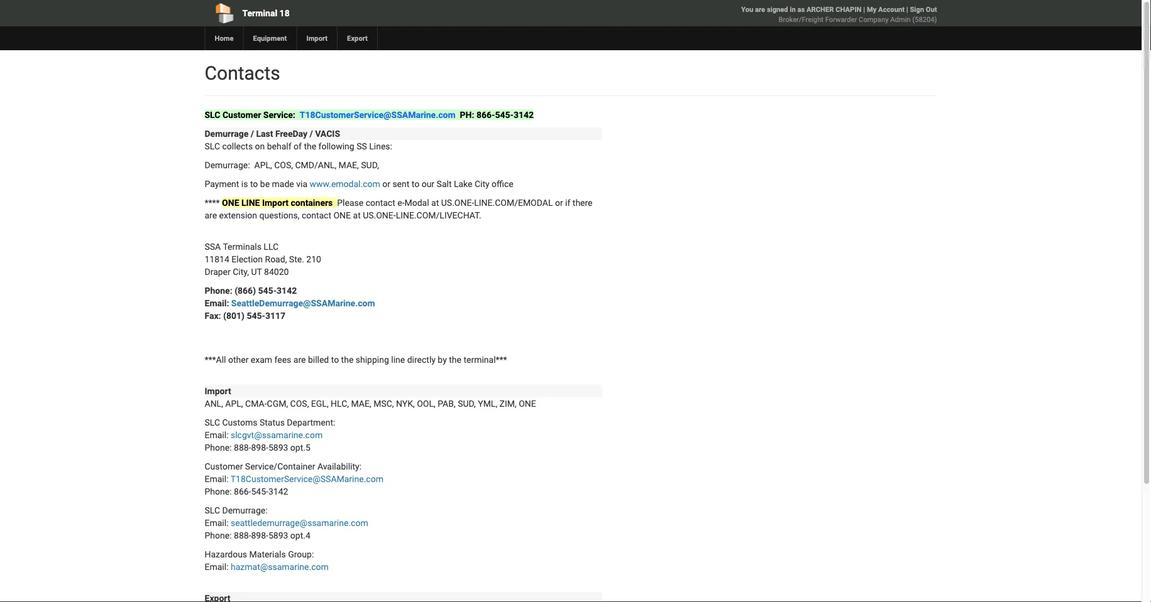 Task type: describe. For each thing, give the bounding box(es) containing it.
pab,
[[438, 399, 456, 409]]

demurrage
[[205, 129, 248, 139]]

cgm,
[[267, 399, 288, 409]]

demurrage / last freeday / vacis
[[205, 129, 340, 139]]

in
[[790, 5, 796, 14]]

ssa
[[205, 242, 221, 252]]

0 vertical spatial import
[[306, 34, 328, 42]]

888- inside slc customs status department: email: slcgvt@ssamarine.com phone: 888-898-5893 opt.5
[[234, 443, 251, 453]]

1 horizontal spatial at
[[431, 198, 439, 208]]

salt
[[437, 179, 452, 189]]

0 horizontal spatial at
[[353, 210, 361, 221]]

1 vertical spatial sud,
[[458, 399, 476, 409]]

phone: inside slc demurrage: email: seattledemurrage@ssamarine.com phone: 888-898-5893 opt.4
[[205, 531, 232, 541]]

are inside the you are signed in as archer chapin | my account | sign out broker/freight forwarder company admin (58204)
[[755, 5, 765, 14]]

3117
[[265, 311, 286, 321]]

collects
[[222, 141, 253, 152]]

2 horizontal spatial the
[[449, 355, 461, 365]]

2 horizontal spatial one
[[519, 399, 536, 409]]

slc customer service: t18customerservice@ssamarine.com ph: 866-545-3142
[[205, 110, 534, 120]]

lines:
[[369, 141, 392, 152]]

opt.5
[[290, 443, 310, 453]]

containers
[[291, 198, 333, 208]]

as
[[798, 5, 805, 14]]

(801)
[[223, 311, 245, 321]]

ste.
[[289, 254, 304, 265]]

election
[[232, 254, 263, 265]]

(58204)
[[913, 15, 937, 24]]

please contact e-modal at us.one-line.com/emodal or if there are extension questions, contact one at us.one-line.com/livechat.
[[205, 198, 593, 221]]

***all
[[205, 355, 226, 365]]

city
[[475, 179, 490, 189]]

one inside please contact e-modal at us.one-line.com/emodal or if there are extension questions, contact one at us.one-line.com/livechat.
[[334, 210, 351, 221]]

chapin
[[836, 5, 862, 14]]

0 horizontal spatial the
[[304, 141, 316, 152]]

our
[[422, 179, 435, 189]]

5893 inside slc customs status department: email: slcgvt@ssamarine.com phone: 888-898-5893 opt.5
[[268, 443, 288, 453]]

questions,
[[259, 210, 300, 221]]

please
[[337, 198, 364, 208]]

545- down 84020
[[258, 286, 277, 296]]

forwarder
[[825, 15, 857, 24]]

84020
[[264, 267, 289, 277]]

are inside please contact e-modal at us.one-line.com/emodal or if there are extension questions, contact one at us.one-line.com/livechat.
[[205, 210, 217, 221]]

office
[[492, 179, 514, 189]]

anl, apl, cma-cgm, cos, egl, hlc, mae, msc, nyk, ool, pab, sud, yml, zim, one
[[205, 399, 536, 409]]

3142 inside customer service /container availability: email: t18customerservice@ssamarine.com phone: 866-545-3142
[[268, 487, 288, 497]]

210
[[306, 254, 321, 265]]

ool,
[[417, 399, 436, 409]]

ph:
[[460, 110, 474, 120]]

seattledemurrage@ssamarine.com
[[231, 298, 375, 309]]

directly
[[407, 355, 436, 365]]

of
[[294, 141, 302, 152]]

is
[[241, 179, 248, 189]]

if
[[565, 198, 571, 208]]

equipment link
[[243, 26, 296, 50]]

via
[[296, 179, 307, 189]]

or for if
[[555, 198, 563, 208]]

e-
[[398, 198, 405, 208]]

(866)
[[235, 286, 256, 296]]

fees are
[[275, 355, 306, 365]]

broker/freight
[[779, 15, 824, 24]]

seattledemurrage@ssamarine.com
[[231, 518, 368, 529]]

email: for phone:
[[205, 298, 229, 309]]

11814
[[205, 254, 229, 265]]

545- inside customer service /container availability: email: t18customerservice@ssamarine.com phone: 866-545-3142
[[251, 487, 268, 497]]

slcgvt@ssamarine.com
[[231, 430, 323, 441]]

1 horizontal spatial apl,
[[254, 160, 272, 170]]

admin
[[890, 15, 911, 24]]

archer
[[807, 5, 834, 14]]

home link
[[205, 26, 243, 50]]

0 vertical spatial customer
[[223, 110, 261, 120]]

slc for slc customs status department: email: slcgvt@ssamarine.com phone: 888-898-5893 opt.5
[[205, 418, 220, 428]]

2 horizontal spatial to
[[412, 179, 420, 189]]

2 | from the left
[[907, 5, 908, 14]]

1 | from the left
[[863, 5, 865, 14]]

materials
[[249, 550, 286, 560]]

my account link
[[867, 5, 905, 14]]

city,
[[233, 267, 249, 277]]

freeday
[[275, 129, 307, 139]]

545- right ph:
[[495, 110, 514, 120]]

1 vertical spatial apl,
[[225, 399, 243, 409]]

service
[[245, 462, 274, 472]]

customs
[[222, 418, 257, 428]]

1 vertical spatial us.one-
[[363, 210, 396, 221]]

email: for customer
[[205, 474, 229, 485]]

0 vertical spatial cos,
[[274, 160, 293, 170]]

0 vertical spatial 3142
[[514, 110, 534, 120]]

1 horizontal spatial us.one-
[[441, 198, 474, 208]]

terminal 18 link
[[205, 0, 499, 26]]

road,
[[265, 254, 287, 265]]

availability:
[[317, 462, 362, 472]]

18
[[280, 8, 290, 18]]

slc collects on behalf of the following ss lines:
[[205, 141, 392, 152]]

0 horizontal spatial contact
[[302, 210, 331, 221]]

billed
[[308, 355, 329, 365]]

slc for slc customer service: t18customerservice@ssamarine.com ph: 866-545-3142
[[205, 110, 220, 120]]

company
[[859, 15, 889, 24]]

slcgvt@ssamarine.com link
[[231, 430, 323, 441]]

anl,
[[205, 399, 223, 409]]

sign
[[910, 5, 924, 14]]

payment
[[205, 179, 239, 189]]

phone: inside customer service /container availability: email: t18customerservice@ssamarine.com phone: 866-545-3142
[[205, 487, 232, 497]]

terminal
[[242, 8, 277, 18]]

2 / from the left
[[310, 129, 313, 139]]

terminal***
[[464, 355, 507, 365]]



Task type: locate. For each thing, give the bounding box(es) containing it.
sud, right pab,
[[458, 399, 476, 409]]

1 email: from the top
[[205, 298, 229, 309]]

at up the line.com/livechat.
[[431, 198, 439, 208]]

email: inside slc demurrage: email: seattledemurrage@ssamarine.com phone: 888-898-5893 opt.4
[[205, 518, 229, 529]]

phone: (866) 545-3142 email: seattledemurrage@ssamarine.com fax: (801) 545-3117
[[205, 286, 375, 321]]

at down the please
[[353, 210, 361, 221]]

email: down hazardous
[[205, 562, 229, 573]]

2 horizontal spatial import
[[306, 34, 328, 42]]

customer up demurrage
[[223, 110, 261, 120]]

5893
[[268, 443, 288, 453], [268, 531, 288, 541]]

1 5893 from the top
[[268, 443, 288, 453]]

sent
[[393, 179, 410, 189]]

slc down demurrage
[[205, 141, 220, 152]]

cos, left egl,
[[290, 399, 309, 409]]

545- right (801)
[[247, 311, 265, 321]]

1 horizontal spatial the
[[341, 355, 354, 365]]

0 horizontal spatial 866-
[[234, 487, 251, 497]]

**** one line import containers
[[205, 198, 335, 208]]

sign out link
[[910, 5, 937, 14]]

equipment
[[253, 34, 287, 42]]

2 vertical spatial one
[[519, 399, 536, 409]]

the right of
[[304, 141, 316, 152]]

email: inside the hazardous materials group: email: hazmat@ssamarine.com
[[205, 562, 229, 573]]

terminals
[[223, 242, 262, 252]]

one right zim,
[[519, 399, 536, 409]]

service:
[[263, 110, 295, 120]]

5893 inside slc demurrage: email: seattledemurrage@ssamarine.com phone: 888-898-5893 opt.4
[[268, 531, 288, 541]]

mae, up www.emodal.com link
[[339, 160, 359, 170]]

terminal 18
[[242, 8, 290, 18]]

0 vertical spatial mae,
[[339, 160, 359, 170]]

0 horizontal spatial us.one-
[[363, 210, 396, 221]]

0 horizontal spatial sud,
[[361, 160, 379, 170]]

1 horizontal spatial are
[[755, 5, 765, 14]]

email: inside customer service /container availability: email: t18customerservice@ssamarine.com phone: 866-545-3142
[[205, 474, 229, 485]]

www.emodal.com link
[[310, 179, 380, 189]]

0 vertical spatial us.one-
[[441, 198, 474, 208]]

2 vertical spatial import
[[205, 386, 231, 397]]

t18customerservice@ssamarine.com up lines:
[[300, 110, 456, 120]]

t18customerservice@ssamarine.com link
[[300, 110, 456, 120], [231, 474, 383, 485]]

hlc,
[[331, 399, 349, 409]]

slc
[[205, 110, 220, 120], [205, 141, 220, 152], [205, 418, 220, 428], [205, 506, 220, 516]]

ssa terminals llc 11814 election road, ste. 210 draper city, ut 84020
[[205, 242, 321, 277]]

1 horizontal spatial import
[[262, 198, 289, 208]]

phone: inside slc customs status department: email: slcgvt@ssamarine.com phone: 888-898-5893 opt.5
[[205, 443, 232, 453]]

slc for slc collects on behalf of the following ss lines:
[[205, 141, 220, 152]]

email: down demurrage:
[[205, 518, 229, 529]]

the
[[304, 141, 316, 152], [341, 355, 354, 365], [449, 355, 461, 365]]

1 horizontal spatial /
[[310, 129, 313, 139]]

demurrage:  apl, cos, cmd/anl, mae, sud,
[[205, 160, 379, 170]]

1 vertical spatial one
[[334, 210, 351, 221]]

the left shipping
[[341, 355, 354, 365]]

0 vertical spatial or
[[382, 179, 390, 189]]

0 vertical spatial apl,
[[254, 160, 272, 170]]

cos, up made
[[274, 160, 293, 170]]

0 vertical spatial are
[[755, 5, 765, 14]]

5 email: from the top
[[205, 562, 229, 573]]

1 / from the left
[[251, 129, 254, 139]]

out
[[926, 5, 937, 14]]

or left if
[[555, 198, 563, 208]]

to
[[250, 179, 258, 189], [412, 179, 420, 189], [331, 355, 339, 365]]

898- inside slc demurrage: email: seattledemurrage@ssamarine.com phone: 888-898-5893 opt.4
[[251, 531, 268, 541]]

by
[[438, 355, 447, 365]]

slc inside slc demurrage: email: seattledemurrage@ssamarine.com phone: 888-898-5893 opt.4
[[205, 506, 220, 516]]

to right billed
[[331, 355, 339, 365]]

1 888- from the top
[[234, 443, 251, 453]]

898- up materials
[[251, 531, 268, 541]]

1 horizontal spatial contact
[[366, 198, 395, 208]]

t18customerservice@ssamarine.com link down /container
[[231, 474, 383, 485]]

0 vertical spatial at
[[431, 198, 439, 208]]

/ left the last on the top left of page
[[251, 129, 254, 139]]

3142 up seattledemurrage@ssamarine.com
[[277, 286, 297, 296]]

modal
[[405, 198, 429, 208]]

one down the please
[[334, 210, 351, 221]]

to left our
[[412, 179, 420, 189]]

email: up fax:
[[205, 298, 229, 309]]

extension
[[219, 210, 257, 221]]

customer left the service
[[205, 462, 243, 472]]

866- up demurrage:
[[234, 487, 251, 497]]

0 horizontal spatial are
[[205, 210, 217, 221]]

email: inside phone: (866) 545-3142 email: seattledemurrage@ssamarine.com fax: (801) 545-3117
[[205, 298, 229, 309]]

0 horizontal spatial or
[[382, 179, 390, 189]]

or
[[382, 179, 390, 189], [555, 198, 563, 208]]

1 phone: from the top
[[205, 286, 232, 296]]

import link
[[296, 26, 337, 50]]

2 vertical spatial 3142
[[268, 487, 288, 497]]

fax:
[[205, 311, 221, 321]]

hazardous materials group: email: hazmat@ssamarine.com
[[205, 550, 329, 573]]

5893 down slcgvt@ssamarine.com
[[268, 443, 288, 453]]

on
[[255, 141, 265, 152]]

0 vertical spatial sud,
[[361, 160, 379, 170]]

phone: down draper
[[205, 286, 232, 296]]

sud, down ss
[[361, 160, 379, 170]]

hazmat@ssamarine.com link
[[231, 562, 329, 573]]

sud,
[[361, 160, 379, 170], [458, 399, 476, 409]]

slc up demurrage
[[205, 110, 220, 120]]

lake
[[454, 179, 472, 189]]

3 email: from the top
[[205, 474, 229, 485]]

1 898- from the top
[[251, 443, 268, 453]]

0 horizontal spatial |
[[863, 5, 865, 14]]

phone: up hazardous
[[205, 531, 232, 541]]

| left sign
[[907, 5, 908, 14]]

cma-
[[245, 399, 267, 409]]

phone: inside phone: (866) 545-3142 email: seattledemurrage@ssamarine.com fax: (801) 545-3117
[[205, 286, 232, 296]]

exam
[[251, 355, 272, 365]]

phone: up demurrage:
[[205, 487, 232, 497]]

0 vertical spatial 898-
[[251, 443, 268, 453]]

1 horizontal spatial to
[[331, 355, 339, 365]]

1 vertical spatial cos,
[[290, 399, 309, 409]]

888- down customs
[[234, 443, 251, 453]]

3 slc from the top
[[205, 418, 220, 428]]

are right "you"
[[755, 5, 765, 14]]

1 vertical spatial 5893
[[268, 531, 288, 541]]

there
[[573, 198, 593, 208]]

apl, up be
[[254, 160, 272, 170]]

hazmat@ssamarine.com
[[231, 562, 329, 573]]

group:
[[288, 550, 314, 560]]

customer service /container availability: email: t18customerservice@ssamarine.com phone: 866-545-3142
[[205, 462, 383, 497]]

0 vertical spatial t18customerservice@ssamarine.com
[[300, 110, 456, 120]]

****
[[205, 198, 220, 208]]

0 vertical spatial contact
[[366, 198, 395, 208]]

1 vertical spatial 3142
[[277, 286, 297, 296]]

slc demurrage: email: seattledemurrage@ssamarine.com phone: 888-898-5893 opt.4
[[205, 506, 368, 541]]

t18customerservice@ssamarine.com down /container
[[231, 474, 383, 485]]

us.one- down the please
[[363, 210, 396, 221]]

1 vertical spatial t18customerservice@ssamarine.com
[[231, 474, 383, 485]]

4 phone: from the top
[[205, 531, 232, 541]]

2 888- from the top
[[234, 531, 251, 541]]

cos,
[[274, 160, 293, 170], [290, 399, 309, 409]]

3142
[[514, 110, 534, 120], [277, 286, 297, 296], [268, 487, 288, 497]]

email: inside slc customs status department: email: slcgvt@ssamarine.com phone: 888-898-5893 opt.5
[[205, 430, 229, 441]]

1 slc from the top
[[205, 110, 220, 120]]

slc customs status department: email: slcgvt@ssamarine.com phone: 888-898-5893 opt.5
[[205, 418, 335, 453]]

my
[[867, 5, 877, 14]]

0 horizontal spatial one
[[222, 198, 239, 208]]

at
[[431, 198, 439, 208], [353, 210, 361, 221]]

3142 down /container
[[268, 487, 288, 497]]

to right is
[[250, 179, 258, 189]]

| left my
[[863, 5, 865, 14]]

payment is to be made via www.emodal.com or sent to our salt lake city office
[[205, 179, 514, 189]]

home
[[215, 34, 234, 42]]

line
[[391, 355, 405, 365]]

0 horizontal spatial apl,
[[225, 399, 243, 409]]

2 slc from the top
[[205, 141, 220, 152]]

yml,
[[478, 399, 497, 409]]

1 vertical spatial or
[[555, 198, 563, 208]]

one
[[222, 198, 239, 208], [334, 210, 351, 221], [519, 399, 536, 409]]

2 phone: from the top
[[205, 443, 232, 453]]

slc left demurrage:
[[205, 506, 220, 516]]

account
[[878, 5, 905, 14]]

or left sent
[[382, 179, 390, 189]]

slc down anl,
[[205, 418, 220, 428]]

status
[[260, 418, 285, 428]]

1 horizontal spatial 866-
[[477, 110, 495, 120]]

1 vertical spatial mae,
[[351, 399, 371, 409]]

0 vertical spatial t18customerservice@ssamarine.com link
[[300, 110, 456, 120]]

888- up hazardous
[[234, 531, 251, 541]]

t18customerservice@ssamarine.com inside customer service /container availability: email: t18customerservice@ssamarine.com phone: 866-545-3142
[[231, 474, 383, 485]]

0 horizontal spatial import
[[205, 386, 231, 397]]

signed
[[767, 5, 788, 14]]

mae, right hlc,
[[351, 399, 371, 409]]

you are signed in as archer chapin | my account | sign out broker/freight forwarder company admin (58204)
[[741, 5, 937, 24]]

line.com/livechat.
[[396, 210, 481, 221]]

1 horizontal spatial one
[[334, 210, 351, 221]]

1 horizontal spatial sud,
[[458, 399, 476, 409]]

contact left e- at left top
[[366, 198, 395, 208]]

0 horizontal spatial to
[[250, 179, 258, 189]]

contact down containers
[[302, 210, 331, 221]]

0 vertical spatial 888-
[[234, 443, 251, 453]]

|
[[863, 5, 865, 14], [907, 5, 908, 14]]

/
[[251, 129, 254, 139], [310, 129, 313, 139]]

msc,
[[374, 399, 394, 409]]

email: for slc
[[205, 430, 229, 441]]

3142 right ph:
[[514, 110, 534, 120]]

t18customerservice@ssamarine.com
[[300, 110, 456, 120], [231, 474, 383, 485]]

545-
[[495, 110, 514, 120], [258, 286, 277, 296], [247, 311, 265, 321], [251, 487, 268, 497]]

slc for slc demurrage: email: seattledemurrage@ssamarine.com phone: 888-898-5893 opt.4
[[205, 506, 220, 516]]

www.emodal.com
[[310, 179, 380, 189]]

2 898- from the top
[[251, 531, 268, 541]]

1 vertical spatial 888-
[[234, 531, 251, 541]]

us.one- down lake
[[441, 198, 474, 208]]

are down **** at the left top of the page
[[205, 210, 217, 221]]

1 vertical spatial at
[[353, 210, 361, 221]]

0 vertical spatial 5893
[[268, 443, 288, 453]]

5893 up materials
[[268, 531, 288, 541]]

0 horizontal spatial /
[[251, 129, 254, 139]]

3 phone: from the top
[[205, 487, 232, 497]]

customer inside customer service /container availability: email: t18customerservice@ssamarine.com phone: 866-545-3142
[[205, 462, 243, 472]]

866- inside customer service /container availability: email: t18customerservice@ssamarine.com phone: 866-545-3142
[[234, 487, 251, 497]]

import up anl,
[[205, 386, 231, 397]]

1 vertical spatial 866-
[[234, 487, 251, 497]]

t18customerservice@ssamarine.com link up lines:
[[300, 110, 456, 120]]

or for sent
[[382, 179, 390, 189]]

email: down customs
[[205, 430, 229, 441]]

export
[[347, 34, 368, 42]]

email: up demurrage:
[[205, 474, 229, 485]]

the right "by"
[[449, 355, 461, 365]]

1 vertical spatial contact
[[302, 210, 331, 221]]

4 slc from the top
[[205, 506, 220, 516]]

or inside please contact e-modal at us.one-line.com/emodal or if there are extension questions, contact one at us.one-line.com/livechat.
[[555, 198, 563, 208]]

4 email: from the top
[[205, 518, 229, 529]]

545- up demurrage:
[[251, 487, 268, 497]]

2 email: from the top
[[205, 430, 229, 441]]

email:
[[205, 298, 229, 309], [205, 430, 229, 441], [205, 474, 229, 485], [205, 518, 229, 529], [205, 562, 229, 573]]

mae,
[[339, 160, 359, 170], [351, 399, 371, 409]]

898- up the service
[[251, 443, 268, 453]]

line
[[241, 198, 260, 208]]

phone: down customs
[[205, 443, 232, 453]]

egl,
[[311, 399, 329, 409]]

1 vertical spatial import
[[262, 198, 289, 208]]

898- inside slc customs status department: email: slcgvt@ssamarine.com phone: 888-898-5893 opt.5
[[251, 443, 268, 453]]

line.com/emodal
[[474, 198, 553, 208]]

1 vertical spatial t18customerservice@ssamarine.com link
[[231, 474, 383, 485]]

1 horizontal spatial |
[[907, 5, 908, 14]]

1 vertical spatial 898-
[[251, 531, 268, 541]]

opt.4
[[290, 531, 310, 541]]

1 vertical spatial customer
[[205, 462, 243, 472]]

2 5893 from the top
[[268, 531, 288, 541]]

866- right ph:
[[477, 110, 495, 120]]

0 vertical spatial 866-
[[477, 110, 495, 120]]

0 vertical spatial one
[[222, 198, 239, 208]]

one up extension
[[222, 198, 239, 208]]

import up questions,
[[262, 198, 289, 208]]

following
[[319, 141, 354, 152]]

seattledemurrage@ssamarine.com link
[[231, 298, 375, 309]]

888- inside slc demurrage: email: seattledemurrage@ssamarine.com phone: 888-898-5893 opt.4
[[234, 531, 251, 541]]

are
[[755, 5, 765, 14], [205, 210, 217, 221]]

draper
[[205, 267, 231, 277]]

1 vertical spatial are
[[205, 210, 217, 221]]

3142 inside phone: (866) 545-3142 email: seattledemurrage@ssamarine.com fax: (801) 545-3117
[[277, 286, 297, 296]]

slc inside slc customs status department: email: slcgvt@ssamarine.com phone: 888-898-5893 opt.5
[[205, 418, 220, 428]]

/container
[[274, 462, 315, 472]]

1 horizontal spatial or
[[555, 198, 563, 208]]

import left export link
[[306, 34, 328, 42]]

apl, up customs
[[225, 399, 243, 409]]

llc
[[264, 242, 279, 252]]

/ left vacis on the top of the page
[[310, 129, 313, 139]]

hazardous
[[205, 550, 247, 560]]

cmd/anl,
[[295, 160, 336, 170]]



Task type: vqa. For each thing, say whether or not it's contained in the screenshot.
found
no



